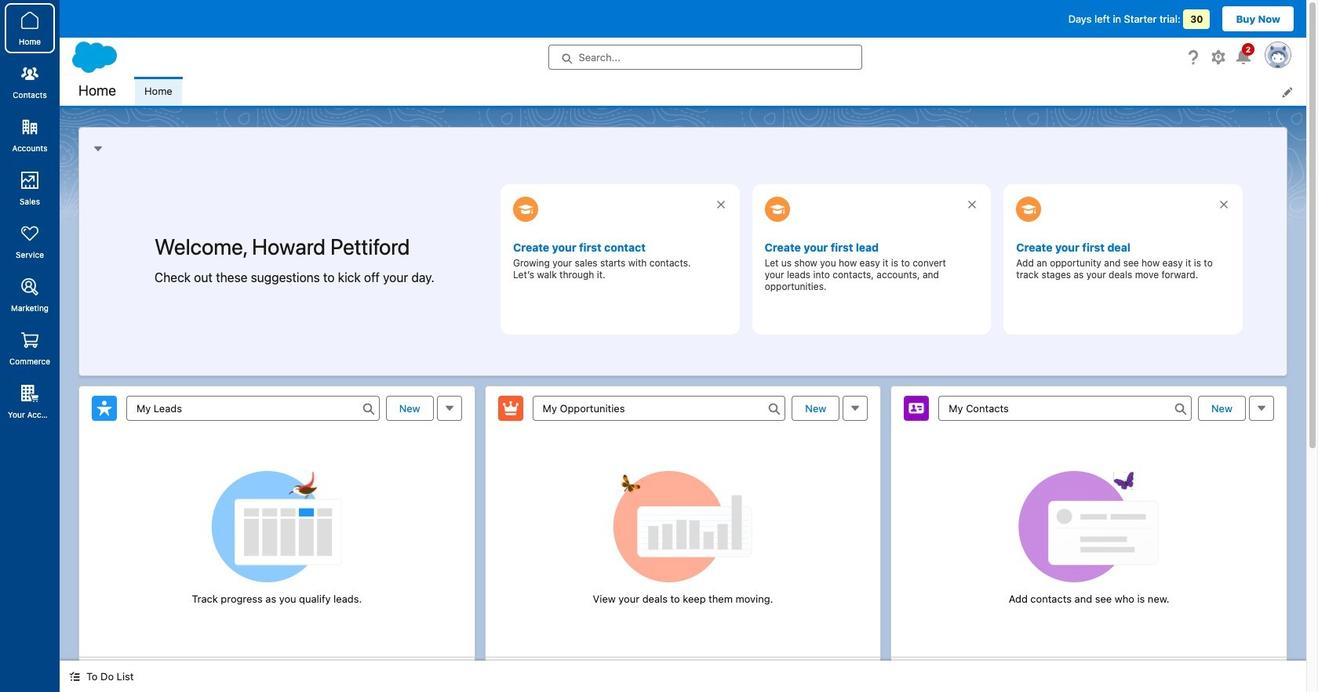 Task type: describe. For each thing, give the bounding box(es) containing it.
Select an Option text field
[[533, 396, 786, 421]]

1 select an option text field from the left
[[126, 396, 380, 421]]



Task type: locate. For each thing, give the bounding box(es) containing it.
list
[[135, 77, 1307, 106]]

1 horizontal spatial select an option text field
[[939, 396, 1192, 421]]

2 select an option text field from the left
[[939, 396, 1192, 421]]

text default image
[[69, 672, 80, 683]]

Select an Option text field
[[126, 396, 380, 421], [939, 396, 1192, 421]]

0 horizontal spatial select an option text field
[[126, 396, 380, 421]]



Task type: vqa. For each thing, say whether or not it's contained in the screenshot.
Cell inside the All Accounts|Accounts|List View element
no



